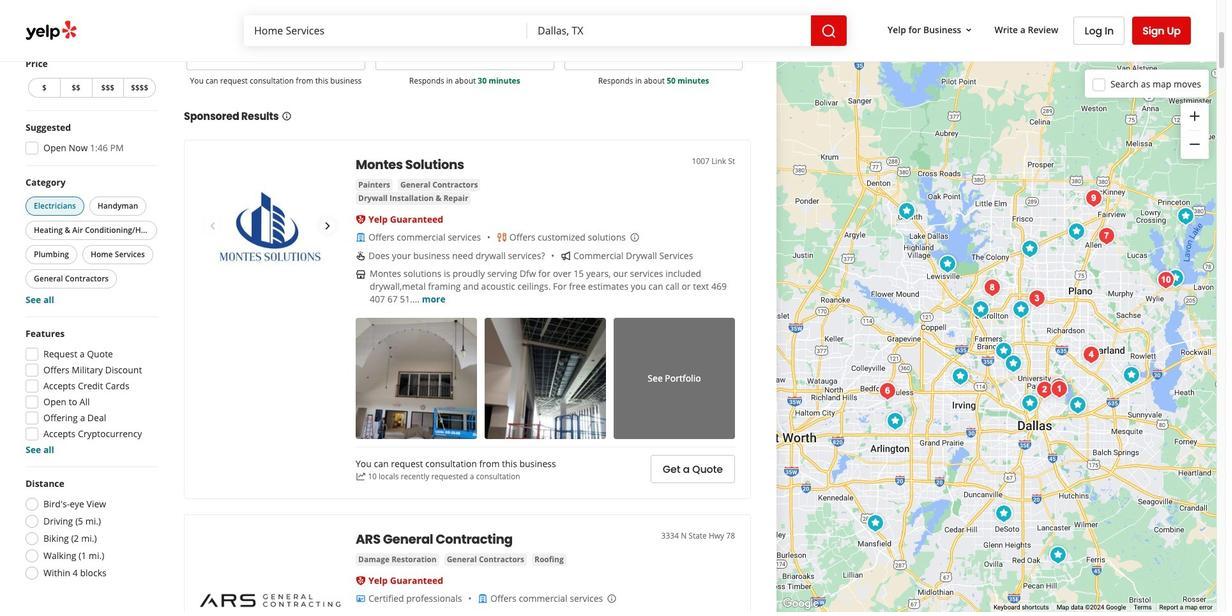 Task type: locate. For each thing, give the bounding box(es) containing it.
mr quickfix image
[[1047, 377, 1072, 402]]

macdonald roofing & remodeling image
[[1017, 391, 1043, 416]]

group
[[26, 57, 158, 100], [1181, 103, 1209, 159], [22, 121, 158, 158], [23, 176, 160, 307], [22, 328, 158, 457]]

0 vertical spatial montes solutions image
[[200, 156, 340, 297]]

1 none field from the left
[[244, 15, 528, 46]]

puckett electric image
[[1079, 342, 1104, 368]]

gc painting & renovation image
[[1173, 204, 1199, 229]]

zoom out image
[[1187, 137, 1203, 152]]

hang pros image
[[1032, 378, 1057, 403]]

platinum peak construction image
[[991, 501, 1017, 527]]

None search field
[[244, 15, 847, 46]]

2 none field from the left
[[528, 15, 811, 46]]

16 bullhorn v2 image
[[561, 251, 571, 261]]

option group
[[22, 478, 158, 584]]

matrix construction services image
[[1008, 297, 1034, 323]]

16 chevron down v2 image
[[964, 25, 974, 35]]

b&c electric image
[[1046, 374, 1072, 400]]

16 commercial services v2 image
[[356, 233, 366, 243], [478, 594, 488, 605]]

iconyelpguaranteedbadgesmall image
[[356, 215, 366, 225], [356, 215, 366, 225], [356, 576, 366, 587], [356, 576, 366, 587]]

epoxy garage floors image
[[935, 252, 960, 277]]

info icon image
[[630, 233, 640, 243], [630, 233, 640, 243], [607, 594, 617, 604], [607, 594, 617, 604]]

None field
[[244, 15, 528, 46], [528, 15, 811, 46]]

ars general contracting image
[[200, 531, 340, 613]]

1 vertical spatial 16 commercial services v2 image
[[478, 594, 488, 605]]

montes solutions image
[[200, 156, 340, 297], [1045, 543, 1071, 568]]

zoom in image
[[1187, 108, 1203, 124]]

map region
[[777, 62, 1217, 613]]

0 vertical spatial 16 commercial services v2 image
[[356, 233, 366, 243]]

16 call to action v2 image
[[356, 251, 366, 261]]

m d electric image
[[980, 275, 1005, 301]]

your home expert image
[[1017, 236, 1043, 262]]

1 vertical spatial montes solutions image
[[1045, 543, 1071, 568]]

dream home construction services image
[[948, 364, 973, 390]]

16 info v2 image
[[281, 111, 292, 122]]

google image
[[780, 596, 822, 613]]

do it all electrical image
[[1081, 186, 1107, 211]]

dallas saunas image
[[894, 199, 919, 224]]

none field address, neighborhood, city, state or zip
[[528, 15, 811, 46]]

five star bath solutions of mesquite image
[[1065, 393, 1091, 418]]

ars general contracting image
[[1163, 266, 1188, 291]]

0 horizontal spatial 16 commercial services v2 image
[[356, 233, 366, 243]]

16 certified professionals v2 image
[[356, 594, 366, 605]]



Task type: describe. For each thing, give the bounding box(es) containing it.
0 horizontal spatial montes solutions image
[[200, 156, 340, 297]]

next image
[[320, 219, 335, 234]]

none field things to do, nail salons, plumbers
[[244, 15, 528, 46]]

the handyman's daddy image
[[1153, 268, 1179, 293]]

mcs dfw home remodeling image
[[968, 297, 994, 323]]

jsr electrical services image
[[875, 379, 900, 404]]

rps remodeling and painting solutions image
[[991, 339, 1017, 364]]

things to do, nail salons, plumbers search field
[[244, 15, 528, 46]]

search image
[[821, 24, 837, 39]]

address, neighborhood, city, state or zip search field
[[528, 15, 811, 46]]

electrician on call image
[[1024, 286, 1050, 312]]

1 horizontal spatial montes solutions image
[[1045, 543, 1071, 568]]

16 trending v2 image
[[356, 472, 366, 482]]

1 horizontal spatial 16 commercial services v2 image
[[478, 594, 488, 605]]

16 bizhouse v2 image
[[356, 270, 366, 280]]

egm painting image
[[1119, 363, 1144, 388]]

previous image
[[205, 219, 220, 234]]

summit home solutions image
[[1064, 219, 1089, 245]]

sanders construction & development image
[[882, 409, 908, 434]]

16 offers custom solutions v2 image
[[497, 233, 507, 243]]

global green solutions and remodeling image
[[1001, 351, 1026, 377]]

abr electric image
[[1094, 224, 1119, 249]]

marz construction image
[[863, 511, 888, 537]]

slideshow element
[[200, 156, 340, 297]]



Task type: vqa. For each thing, say whether or not it's contained in the screenshot.
"Macdonald Roofing & Remodeling" image
yes



